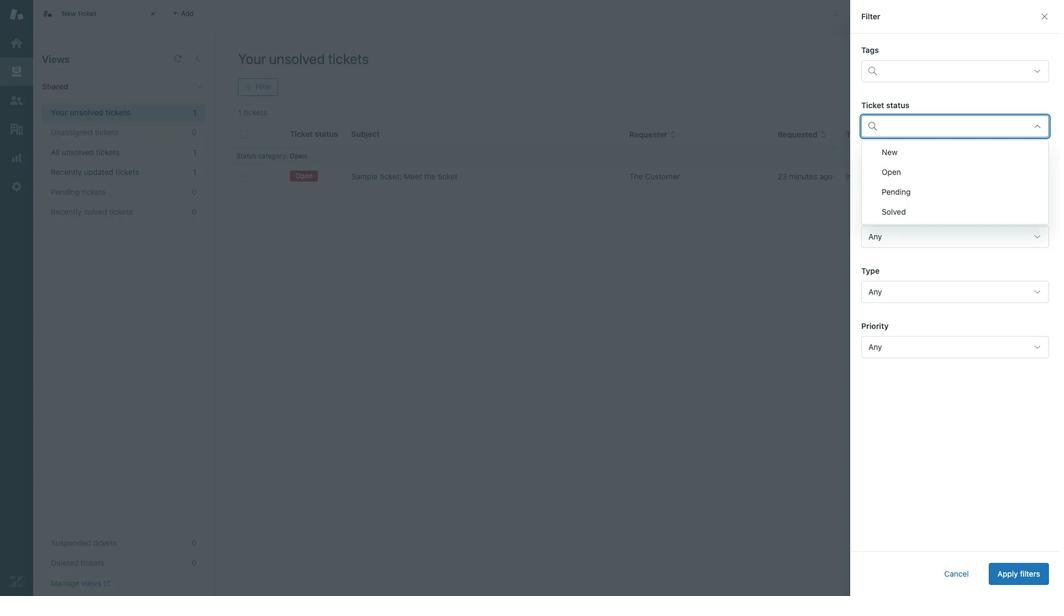 Task type: describe. For each thing, give the bounding box(es) containing it.
cancel
[[945, 569, 969, 579]]

the
[[424, 172, 436, 181]]

row containing sample ticket: meet the ticket
[[230, 165, 1052, 188]]

organizations image
[[9, 122, 24, 136]]

suspended
[[51, 538, 91, 548]]

filter button
[[238, 78, 278, 96]]

suspended tickets
[[51, 538, 117, 548]]

admin image
[[9, 179, 24, 194]]

requester inside button
[[629, 130, 668, 139]]

zendesk image
[[9, 575, 24, 589]]

collapse views pane image
[[193, 54, 202, 63]]

unassigned tickets
[[51, 128, 119, 137]]

views image
[[9, 65, 24, 79]]

ticket status element
[[862, 115, 1049, 138]]

new ticket tab
[[33, 0, 166, 28]]

filter dialog
[[850, 0, 1060, 596]]

0 for suspended tickets
[[192, 538, 197, 548]]

subject
[[351, 129, 380, 139]]

open down status category: open
[[295, 172, 313, 180]]

get started image
[[9, 36, 24, 50]]

0 for unassigned tickets
[[192, 128, 197, 137]]

recently for recently solved tickets
[[51, 207, 82, 216]]

ticket:
[[380, 172, 402, 181]]

ticket status list box
[[862, 140, 1049, 225]]

pending for pending
[[882, 187, 911, 197]]

updated
[[84, 167, 113, 177]]

1 for recently updated tickets
[[193, 167, 197, 177]]

the customer
[[629, 172, 680, 181]]

shared
[[42, 82, 68, 91]]

0 for pending tickets
[[192, 187, 197, 197]]

status
[[236, 152, 256, 160]]

play
[[1014, 56, 1029, 65]]

zendesk support image
[[9, 7, 24, 22]]

priority inside button
[[944, 130, 971, 139]]

1 horizontal spatial your unsolved tickets
[[238, 50, 369, 67]]

the
[[629, 172, 643, 181]]

apply filters button
[[989, 563, 1049, 585]]

priority button
[[944, 130, 980, 140]]

reporting image
[[9, 151, 24, 165]]

filter inside dialog
[[862, 12, 881, 21]]

manage views
[[51, 579, 101, 588]]

status category: open
[[236, 152, 307, 160]]

apply
[[998, 569, 1018, 579]]

open inside 'ticket status' list box
[[882, 167, 901, 177]]

any for type
[[869, 287, 882, 297]]

main element
[[0, 0, 33, 596]]

date
[[894, 211, 911, 220]]

0 horizontal spatial your
[[51, 108, 68, 117]]

conversations button
[[853, 5, 934, 22]]

recently updated tickets
[[51, 167, 139, 177]]

0 vertical spatial your
[[238, 50, 266, 67]]

new for new
[[882, 147, 898, 157]]

any for priority
[[869, 342, 882, 352]]

refresh views pane image
[[173, 54, 182, 63]]

views
[[81, 579, 101, 588]]

close drawer image
[[1040, 12, 1049, 21]]

cancel button
[[936, 563, 978, 585]]

pending for pending tickets
[[51, 187, 80, 197]]

type inside filter dialog
[[862, 266, 880, 276]]

request date
[[862, 211, 911, 220]]

new for new ticket
[[62, 9, 76, 18]]

type button
[[846, 130, 873, 140]]

0 for deleted tickets
[[192, 558, 197, 568]]

manage
[[51, 579, 79, 588]]

close image
[[147, 8, 158, 19]]

type inside "button"
[[846, 130, 864, 139]]

requester button
[[629, 130, 676, 140]]

requested button
[[778, 130, 827, 140]]

minutes
[[789, 172, 818, 181]]

new ticket
[[62, 9, 96, 18]]

ticket inside row
[[438, 172, 458, 181]]



Task type: vqa. For each thing, say whether or not it's contained in the screenshot.


Task type: locate. For each thing, give the bounding box(es) containing it.
unsolved up unassigned tickets
[[70, 108, 103, 117]]

recently down pending tickets
[[51, 207, 82, 216]]

sample
[[351, 172, 378, 181]]

type
[[846, 130, 864, 139], [862, 266, 880, 276]]

pending tickets
[[51, 187, 106, 197]]

tags element
[[862, 60, 1049, 82]]

solved
[[84, 207, 107, 216]]

1 vertical spatial new
[[882, 147, 898, 157]]

2 recently from the top
[[51, 207, 82, 216]]

0 vertical spatial priority
[[944, 130, 971, 139]]

your unsolved tickets up filter button
[[238, 50, 369, 67]]

tickets
[[328, 50, 369, 67], [105, 108, 130, 117], [95, 128, 119, 137], [96, 147, 120, 157], [115, 167, 139, 177], [82, 187, 106, 197], [109, 207, 133, 216], [93, 538, 117, 548], [81, 558, 104, 568]]

Ticket status field
[[883, 118, 1026, 135]]

2 any from the top
[[869, 287, 882, 297]]

1 any field from the top
[[862, 226, 1049, 248]]

1 vertical spatial ticket
[[438, 172, 458, 181]]

1 recently from the top
[[51, 167, 82, 177]]

requester
[[629, 130, 668, 139], [862, 156, 900, 165]]

0 vertical spatial any field
[[862, 226, 1049, 248]]

solved
[[882, 207, 906, 216]]

0 for recently solved tickets
[[192, 207, 197, 216]]

4 0 from the top
[[192, 538, 197, 548]]

requester up the customer
[[629, 130, 668, 139]]

requester up incident
[[862, 156, 900, 165]]

0 vertical spatial filter
[[862, 12, 881, 21]]

1 vertical spatial any field
[[862, 281, 1049, 303]]

conversations
[[865, 9, 909, 17]]

1 pending from the left
[[51, 187, 80, 197]]

ticket status
[[862, 101, 910, 110]]

0 vertical spatial any
[[869, 232, 882, 241]]

any
[[869, 232, 882, 241], [869, 287, 882, 297], [869, 342, 882, 352]]

3 1 from the top
[[193, 167, 197, 177]]

0 vertical spatial requester
[[629, 130, 668, 139]]

shared heading
[[33, 70, 215, 103]]

0 vertical spatial recently
[[51, 167, 82, 177]]

priority
[[944, 130, 971, 139], [862, 321, 889, 331]]

1 horizontal spatial priority
[[944, 130, 971, 139]]

0 vertical spatial unsolved
[[269, 50, 325, 67]]

shared button
[[33, 70, 186, 103]]

new up "views"
[[62, 9, 76, 18]]

2 any field from the top
[[862, 281, 1049, 303]]

apply filters
[[998, 569, 1040, 579]]

0 horizontal spatial new
[[62, 9, 76, 18]]

2 vertical spatial 1
[[193, 167, 197, 177]]

1 horizontal spatial pending
[[882, 187, 911, 197]]

0 vertical spatial ticket
[[78, 9, 96, 18]]

ticket
[[862, 101, 884, 110]]

new inside tab
[[62, 9, 76, 18]]

open
[[290, 152, 307, 160], [882, 167, 901, 177], [295, 172, 313, 180]]

2 vertical spatial any
[[869, 342, 882, 352]]

23
[[778, 172, 787, 181]]

0 horizontal spatial filter
[[256, 83, 271, 91]]

your unsolved tickets
[[238, 50, 369, 67], [51, 108, 130, 117]]

0 horizontal spatial requester
[[629, 130, 668, 139]]

1
[[193, 108, 197, 117], [193, 147, 197, 157], [193, 167, 197, 177]]

play button
[[991, 50, 1038, 72]]

ticket
[[78, 9, 96, 18], [438, 172, 458, 181]]

2 0 from the top
[[192, 187, 197, 197]]

1 vertical spatial filter
[[256, 83, 271, 91]]

0
[[192, 128, 197, 137], [192, 187, 197, 197], [192, 207, 197, 216], [192, 538, 197, 548], [192, 558, 197, 568]]

views
[[42, 54, 70, 65]]

incident
[[846, 172, 875, 181]]

1 1 from the top
[[193, 108, 197, 117]]

meet
[[404, 172, 422, 181]]

new down ticket status
[[882, 147, 898, 157]]

manage views link
[[51, 579, 110, 589]]

all
[[51, 147, 60, 157]]

status
[[886, 101, 910, 110]]

1 0 from the top
[[192, 128, 197, 137]]

2 1 from the top
[[193, 147, 197, 157]]

1 for your unsolved tickets
[[193, 108, 197, 117]]

1 vertical spatial recently
[[51, 207, 82, 216]]

any field for priority
[[862, 336, 1049, 358]]

1 for all unsolved tickets
[[193, 147, 197, 157]]

your unsolved tickets up unassigned tickets
[[51, 108, 130, 117]]

filters
[[1020, 569, 1040, 579]]

1 vertical spatial priority
[[862, 321, 889, 331]]

your
[[238, 50, 266, 67], [51, 108, 68, 117]]

1 horizontal spatial new
[[882, 147, 898, 157]]

row
[[230, 165, 1052, 188]]

1 vertical spatial your unsolved tickets
[[51, 108, 130, 117]]

unsolved down 'unassigned' at the top left of page
[[62, 147, 94, 157]]

deleted tickets
[[51, 558, 104, 568]]

recently solved tickets
[[51, 207, 133, 216]]

any for request date
[[869, 232, 882, 241]]

0 horizontal spatial priority
[[862, 321, 889, 331]]

new
[[62, 9, 76, 18], [882, 147, 898, 157]]

pending up the solved
[[882, 187, 911, 197]]

0 horizontal spatial your unsolved tickets
[[51, 108, 130, 117]]

0 horizontal spatial ticket
[[78, 9, 96, 18]]

pending inside 'ticket status' list box
[[882, 187, 911, 197]]

sample ticket: meet the ticket link
[[351, 171, 458, 182]]

Tags field
[[883, 62, 1026, 80]]

2 vertical spatial unsolved
[[62, 147, 94, 157]]

pending
[[51, 187, 80, 197], [882, 187, 911, 197]]

customer
[[645, 172, 680, 181]]

1 horizontal spatial your
[[238, 50, 266, 67]]

filter
[[862, 12, 881, 21], [256, 83, 271, 91]]

Any field
[[862, 226, 1049, 248], [862, 281, 1049, 303], [862, 336, 1049, 358]]

1 horizontal spatial ticket
[[438, 172, 458, 181]]

unsolved up filter button
[[269, 50, 325, 67]]

1 vertical spatial type
[[862, 266, 880, 276]]

filter inside button
[[256, 83, 271, 91]]

ago
[[820, 172, 833, 181]]

unsolved
[[269, 50, 325, 67], [70, 108, 103, 117], [62, 147, 94, 157]]

0 horizontal spatial pending
[[51, 187, 80, 197]]

pending up the recently solved tickets
[[51, 187, 80, 197]]

1 horizontal spatial requester
[[862, 156, 900, 165]]

unassigned
[[51, 128, 93, 137]]

requester inside filter dialog
[[862, 156, 900, 165]]

customers image
[[9, 93, 24, 108]]

0 vertical spatial type
[[846, 130, 864, 139]]

(opens in a new tab) image
[[101, 581, 110, 587]]

1 vertical spatial your
[[51, 108, 68, 117]]

ticket inside tab
[[78, 9, 96, 18]]

recently down all
[[51, 167, 82, 177]]

2 pending from the left
[[882, 187, 911, 197]]

0 vertical spatial new
[[62, 9, 76, 18]]

recently for recently updated tickets
[[51, 167, 82, 177]]

your up 'unassigned' at the top left of page
[[51, 108, 68, 117]]

3 any field from the top
[[862, 336, 1049, 358]]

new inside 'ticket status' list box
[[882, 147, 898, 157]]

recently
[[51, 167, 82, 177], [51, 207, 82, 216]]

tags
[[862, 45, 879, 55]]

requested
[[778, 130, 818, 139]]

1 horizontal spatial filter
[[862, 12, 881, 21]]

0 vertical spatial your unsolved tickets
[[238, 50, 369, 67]]

tabs tab list
[[33, 0, 821, 28]]

1 vertical spatial requester
[[862, 156, 900, 165]]

1 vertical spatial unsolved
[[70, 108, 103, 117]]

3 any from the top
[[869, 342, 882, 352]]

open right incident
[[882, 167, 901, 177]]

1 vertical spatial any
[[869, 287, 882, 297]]

sample ticket: meet the ticket
[[351, 172, 458, 181]]

0 vertical spatial 1
[[193, 108, 197, 117]]

1 any from the top
[[869, 232, 882, 241]]

request
[[862, 211, 892, 220]]

your up filter button
[[238, 50, 266, 67]]

priority inside filter dialog
[[862, 321, 889, 331]]

2 vertical spatial any field
[[862, 336, 1049, 358]]

deleted
[[51, 558, 79, 568]]

23 minutes ago
[[778, 172, 833, 181]]

any field for request date
[[862, 226, 1049, 248]]

category:
[[258, 152, 288, 160]]

3 0 from the top
[[192, 207, 197, 216]]

1 vertical spatial 1
[[193, 147, 197, 157]]

any field for type
[[862, 281, 1049, 303]]

all unsolved tickets
[[51, 147, 120, 157]]

open right the category:
[[290, 152, 307, 160]]

5 0 from the top
[[192, 558, 197, 568]]



